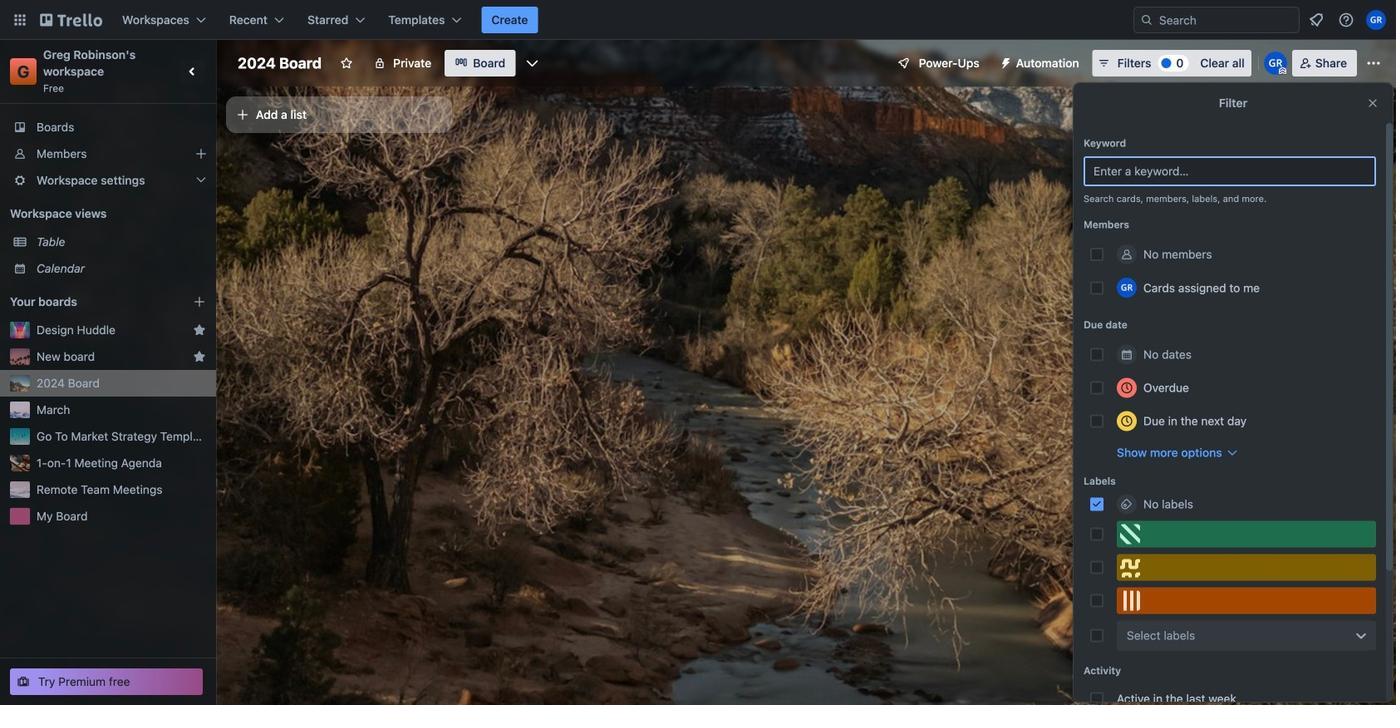 Task type: describe. For each thing, give the bounding box(es) containing it.
star or unstar board image
[[340, 57, 354, 70]]

greg robinson (gregrobinson96) image
[[1118, 278, 1138, 298]]

your boards with 8 items element
[[10, 292, 168, 312]]

back to home image
[[40, 7, 102, 33]]

0 horizontal spatial greg robinson (gregrobinson96) image
[[1265, 52, 1288, 75]]

add board image
[[193, 295, 206, 308]]

color: green, title: none element
[[1118, 521, 1377, 548]]

1 starred icon image from the top
[[193, 323, 206, 337]]

customize views image
[[524, 55, 541, 72]]

0 notifications image
[[1307, 10, 1327, 30]]

open information menu image
[[1339, 12, 1355, 28]]

1 horizontal spatial greg robinson (gregrobinson96) image
[[1367, 10, 1387, 30]]

search image
[[1141, 13, 1154, 27]]



Task type: vqa. For each thing, say whether or not it's contained in the screenshot.
Simple,
no



Task type: locate. For each thing, give the bounding box(es) containing it.
show menu image
[[1366, 55, 1383, 72]]

primary element
[[0, 0, 1397, 40]]

starred icon image
[[193, 323, 206, 337], [193, 350, 206, 363]]

close popover image
[[1367, 96, 1380, 110]]

1 vertical spatial starred icon image
[[193, 350, 206, 363]]

greg robinson (gregrobinson96) image down search field
[[1265, 52, 1288, 75]]

sm image
[[993, 50, 1017, 73]]

1 vertical spatial greg robinson (gregrobinson96) image
[[1265, 52, 1288, 75]]

Board name text field
[[230, 50, 330, 77]]

workspace navigation collapse icon image
[[181, 60, 205, 83]]

color: orange, title: none element
[[1118, 587, 1377, 614]]

greg robinson (gregrobinson96) image
[[1367, 10, 1387, 30], [1265, 52, 1288, 75]]

greg robinson (gregrobinson96) image right open information menu image
[[1367, 10, 1387, 30]]

color: yellow, title: none element
[[1118, 554, 1377, 581]]

0 vertical spatial greg robinson (gregrobinson96) image
[[1367, 10, 1387, 30]]

2 starred icon image from the top
[[193, 350, 206, 363]]

Search field
[[1154, 8, 1300, 32]]

Enter a keyword… text field
[[1084, 156, 1377, 186]]

0 vertical spatial starred icon image
[[193, 323, 206, 337]]

this member is an admin of this board. image
[[1280, 67, 1287, 75]]



